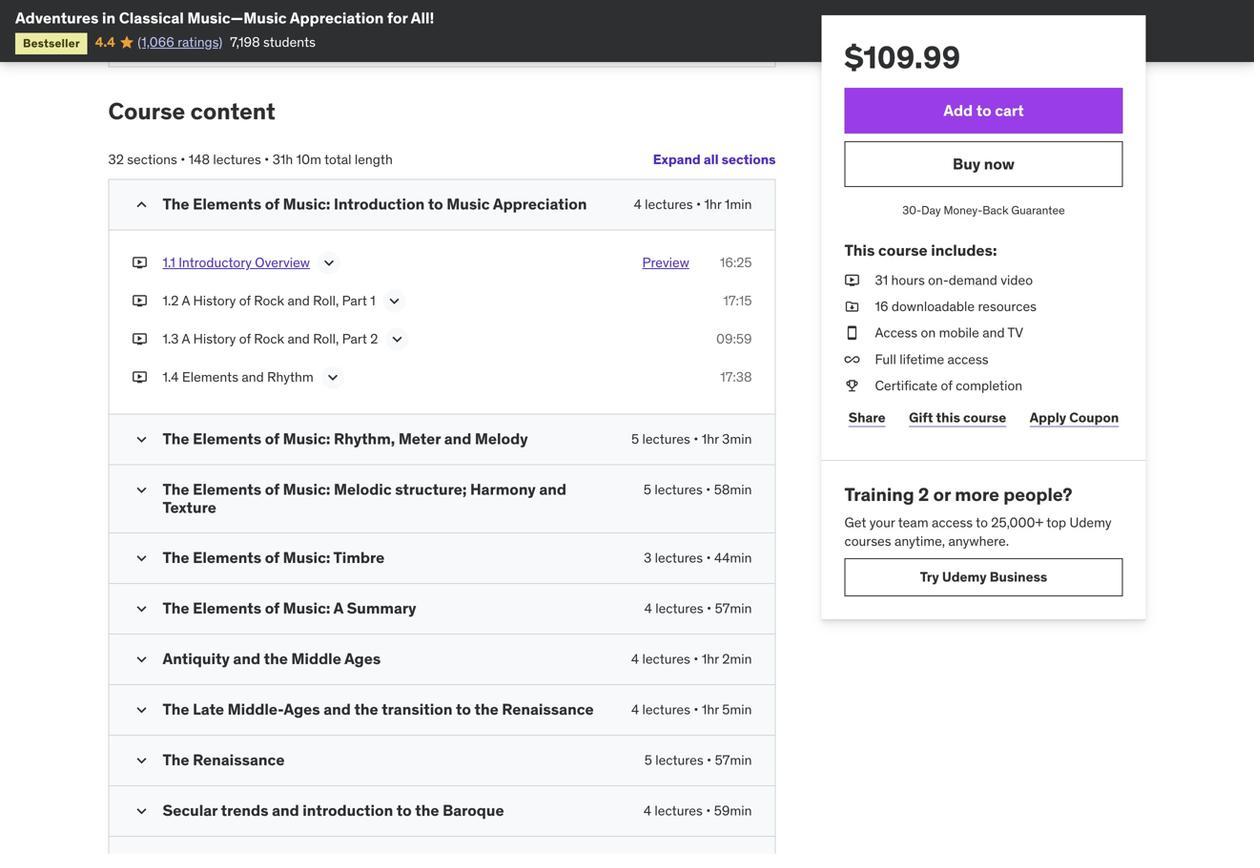 Task type: vqa. For each thing, say whether or not it's contained in the screenshot.


Task type: locate. For each thing, give the bounding box(es) containing it.
ages
[[345, 649, 381, 668], [284, 699, 320, 719]]

1 rock from the top
[[254, 292, 284, 309]]

4 small image from the top
[[132, 700, 151, 719]]

0 vertical spatial access
[[948, 350, 989, 368]]

rock down 1.2 a history of rock and roll, part 1
[[254, 330, 284, 347]]

1
[[370, 292, 376, 309]]

1 horizontal spatial renaissance
[[502, 699, 594, 719]]

1 57min from the top
[[715, 600, 752, 617]]

• left 44min on the bottom right of page
[[707, 549, 712, 566]]

of down full lifetime access
[[941, 377, 953, 394]]

lectures down the 5 lectures • 1hr 3min
[[655, 481, 703, 498]]

access on mobile and tv
[[876, 324, 1024, 341]]

music
[[447, 194, 490, 214]]

1 vertical spatial 57min
[[715, 751, 752, 769]]

0 horizontal spatial renaissance
[[193, 750, 285, 770]]

1 vertical spatial renaissance
[[193, 750, 285, 770]]

1 vertical spatial 5
[[644, 481, 652, 498]]

1 horizontal spatial sections
[[722, 151, 776, 168]]

texture
[[163, 498, 216, 517]]

1 small image from the top
[[132, 195, 151, 214]]

lectures down 4 lectures • 1hr 2min on the right bottom
[[643, 701, 691, 718]]

mobile
[[940, 324, 980, 341]]

6 small image from the top
[[132, 802, 151, 821]]

small image for the elements of music: melodic structure; harmony and texture
[[132, 481, 151, 500]]

1 small image from the top
[[132, 430, 151, 449]]

lectures up 4 lectures • 1hr 5min
[[643, 650, 691, 667]]

rock
[[254, 292, 284, 309], [254, 330, 284, 347]]

includes:
[[932, 240, 998, 260]]

appreciation up students
[[290, 8, 384, 28]]

6 the from the top
[[163, 699, 189, 719]]

history down the introductory
[[193, 292, 236, 309]]

1 vertical spatial show lecture description image
[[388, 330, 407, 349]]

xsmall image left full
[[845, 350, 860, 369]]

lectures for secular trends and introduction to the baroque
[[655, 802, 703, 819]]

melody
[[475, 429, 528, 449]]

music: up middle
[[283, 598, 331, 618]]

1 horizontal spatial xsmall image
[[845, 350, 860, 369]]

top
[[1047, 514, 1067, 531]]

of up the elements of music: a summary
[[265, 548, 280, 567]]

xsmall image left 1.1
[[132, 253, 147, 272]]

1hr left 5min
[[702, 701, 719, 718]]

sections right all
[[722, 151, 776, 168]]

history right 1.3
[[193, 330, 236, 347]]

show lecture description image right 'rhythm'
[[323, 368, 342, 387]]

your
[[870, 514, 896, 531]]

and right meter
[[444, 429, 472, 449]]

sections inside expand all sections dropdown button
[[722, 151, 776, 168]]

access down 'mobile'
[[948, 350, 989, 368]]

show lecture description image for 17:38
[[323, 368, 342, 387]]

• left "59min"
[[706, 802, 711, 819]]

music: left timbre
[[283, 548, 331, 567]]

to left music
[[428, 194, 443, 214]]

and inside the elements of music: melodic structure; harmony and texture
[[540, 480, 567, 499]]

course
[[108, 97, 185, 126]]

2 57min from the top
[[715, 751, 752, 769]]

the inside the elements of music: melodic structure; harmony and texture
[[163, 480, 189, 499]]

2 the from the top
[[163, 429, 189, 449]]

music: left rhythm,
[[283, 429, 331, 449]]

small image
[[132, 195, 151, 214], [132, 481, 151, 500], [132, 650, 151, 669]]

try udemy business
[[921, 568, 1048, 585]]

course up hours
[[879, 240, 928, 260]]

0 vertical spatial 5
[[632, 430, 639, 448]]

lectures down 4 lectures • 1hr 5min
[[656, 751, 704, 769]]

expand
[[653, 151, 701, 168]]

music:
[[283, 194, 331, 214], [283, 429, 331, 449], [283, 480, 331, 499], [283, 548, 331, 567], [283, 598, 331, 618]]

• left 3min
[[694, 430, 699, 448]]

elements up "the elements of music: timbre"
[[193, 480, 262, 499]]

guarantee
[[1012, 203, 1066, 218]]

2 down 1
[[371, 330, 378, 347]]

4 lectures • 1hr 5min
[[632, 701, 752, 718]]

2 part from the top
[[342, 330, 367, 347]]

• left 1min at the top of the page
[[697, 196, 702, 213]]

hours
[[892, 271, 925, 289]]

try
[[921, 568, 940, 585]]

small image
[[132, 430, 151, 449], [132, 549, 151, 568], [132, 599, 151, 618], [132, 700, 151, 719], [132, 751, 151, 770], [132, 802, 151, 821]]

0 horizontal spatial sections
[[127, 151, 177, 168]]

2min
[[723, 650, 752, 667]]

3 small image from the top
[[132, 650, 151, 669]]

secular
[[163, 801, 218, 820]]

preview
[[643, 254, 690, 271]]

0 vertical spatial rock
[[254, 292, 284, 309]]

1 roll, from the top
[[313, 292, 339, 309]]

0 vertical spatial roll,
[[313, 292, 339, 309]]

the elements of music: introduction to music appreciation
[[163, 194, 587, 214]]

5 music: from the top
[[283, 598, 331, 618]]

4
[[634, 196, 642, 213], [645, 600, 653, 617], [632, 650, 639, 667], [632, 701, 640, 718], [644, 802, 652, 819]]

1 horizontal spatial 2
[[919, 483, 930, 506]]

a right 1.3
[[182, 330, 190, 347]]

4.4
[[95, 33, 115, 50]]

sections right 32
[[127, 151, 177, 168]]

and right antiquity
[[233, 649, 261, 668]]

the for the elements of music: a summary
[[163, 598, 189, 618]]

xsmall image up the share in the top of the page
[[845, 376, 860, 395]]

roll, for 2
[[313, 330, 339, 347]]

1.2
[[163, 292, 179, 309]]

all
[[704, 151, 719, 168]]

5 lectures • 57min
[[645, 751, 752, 769]]

1 vertical spatial xsmall image
[[845, 350, 860, 369]]

a left summary
[[334, 598, 344, 618]]

2 left the or
[[919, 483, 930, 506]]

0 vertical spatial show lecture description image
[[320, 253, 339, 272]]

2 music: from the top
[[283, 429, 331, 449]]

the for the elements of music: timbre
[[163, 548, 189, 567]]

3
[[644, 549, 652, 566]]

elements down texture
[[193, 548, 262, 567]]

add
[[944, 101, 974, 120]]

2 rock from the top
[[254, 330, 284, 347]]

1hr left 2min
[[702, 650, 719, 667]]

$109.99
[[845, 38, 961, 76]]

udemy inside training 2 or more people? get your team access to 25,000+ top udemy courses anytime, anywhere.
[[1070, 514, 1112, 531]]

show lecture description image
[[320, 253, 339, 272], [323, 368, 342, 387]]

1 vertical spatial 2
[[919, 483, 930, 506]]

148
[[189, 151, 210, 168]]

0 vertical spatial xsmall image
[[132, 253, 147, 272]]

1 vertical spatial a
[[182, 330, 190, 347]]

access inside training 2 or more people? get your team access to 25,000+ top udemy courses anytime, anywhere.
[[932, 514, 973, 531]]

1 vertical spatial small image
[[132, 481, 151, 500]]

0 vertical spatial appreciation
[[290, 8, 384, 28]]

31
[[876, 271, 889, 289]]

2 sections from the left
[[127, 151, 177, 168]]

• left 58min
[[706, 481, 711, 498]]

music: down 31h 10m on the top left of the page
[[283, 194, 331, 214]]

1hr
[[705, 196, 722, 213], [702, 430, 719, 448], [702, 650, 719, 667], [702, 701, 719, 718]]

0 vertical spatial small image
[[132, 195, 151, 214]]

1 vertical spatial rock
[[254, 330, 284, 347]]

3 small image from the top
[[132, 599, 151, 618]]

antiquity
[[163, 649, 230, 668]]

1 vertical spatial appreciation
[[493, 194, 587, 214]]

1 vertical spatial show lecture description image
[[323, 368, 342, 387]]

the for the elements of music: introduction to music appreciation
[[163, 194, 189, 214]]

2 vertical spatial a
[[334, 598, 344, 618]]

• down 3 lectures • 44min
[[707, 600, 712, 617]]

of down 'rhythm'
[[265, 429, 280, 449]]

roll, left 1
[[313, 292, 339, 309]]

access down the or
[[932, 514, 973, 531]]

small image for the renaissance
[[132, 751, 151, 770]]

to right introduction
[[397, 801, 412, 820]]

0 vertical spatial history
[[193, 292, 236, 309]]

show lecture description image for preview
[[320, 253, 339, 272]]

lectures for antiquity and the middle ages
[[643, 650, 691, 667]]

32
[[108, 151, 124, 168]]

lectures for the elements of music: rhythm, meter and melody
[[643, 430, 691, 448]]

udemy right 'try'
[[943, 568, 987, 585]]

2 small image from the top
[[132, 481, 151, 500]]

demand
[[949, 271, 998, 289]]

middle-
[[228, 699, 284, 719]]

• left 5min
[[694, 701, 699, 718]]

ages right middle
[[345, 649, 381, 668]]

0 vertical spatial 2
[[371, 330, 378, 347]]

lectures right 3
[[655, 549, 703, 566]]

4 music: from the top
[[283, 548, 331, 567]]

elements for the elements of music: a summary
[[193, 598, 262, 618]]

1 music: from the top
[[283, 194, 331, 214]]

apply
[[1030, 409, 1067, 426]]

course down completion
[[964, 409, 1007, 426]]

0 vertical spatial udemy
[[1070, 514, 1112, 531]]

0 horizontal spatial course
[[879, 240, 928, 260]]

people?
[[1004, 483, 1073, 506]]

and left 'rhythm'
[[242, 368, 264, 386]]

small image left antiquity
[[132, 650, 151, 669]]

the
[[163, 194, 189, 214], [163, 429, 189, 449], [163, 480, 189, 499], [163, 548, 189, 567], [163, 598, 189, 618], [163, 699, 189, 719], [163, 750, 189, 770]]

xsmall image left 16
[[845, 297, 860, 316]]

this course includes:
[[845, 240, 998, 260]]

0 horizontal spatial 2
[[371, 330, 378, 347]]

1 horizontal spatial course
[[964, 409, 1007, 426]]

elements for the elements of music: introduction to music appreciation
[[193, 194, 262, 214]]

music: for rhythm,
[[283, 429, 331, 449]]

show lecture description image
[[385, 292, 404, 311], [388, 330, 407, 349]]

• left 31h 10m on the top left of the page
[[265, 151, 269, 168]]

the left baroque
[[415, 801, 439, 820]]

• left '148'
[[181, 151, 186, 168]]

adventures
[[15, 8, 99, 28]]

0 vertical spatial ages
[[345, 649, 381, 668]]

7 the from the top
[[163, 750, 189, 770]]

of up antiquity and the middle ages
[[265, 598, 280, 618]]

part down 1.2 a history of rock and roll, part 1
[[342, 330, 367, 347]]

• for antiquity and the middle ages
[[694, 650, 699, 667]]

2 roll, from the top
[[313, 330, 339, 347]]

57min
[[715, 600, 752, 617], [715, 751, 752, 769]]

57min up "59min"
[[715, 751, 752, 769]]

1 vertical spatial roll,
[[313, 330, 339, 347]]

small image for the late middle-ages and the transition to the renaissance
[[132, 700, 151, 719]]

0 horizontal spatial appreciation
[[290, 8, 384, 28]]

rock up 1.3 a history of rock and roll, part 2
[[254, 292, 284, 309]]

0 vertical spatial course
[[879, 240, 928, 260]]

0 vertical spatial a
[[182, 292, 190, 309]]

udemy right top
[[1070, 514, 1112, 531]]

1 horizontal spatial udemy
[[1070, 514, 1112, 531]]

1 vertical spatial access
[[932, 514, 973, 531]]

1 horizontal spatial appreciation
[[493, 194, 587, 214]]

5 the from the top
[[163, 598, 189, 618]]

0 vertical spatial part
[[342, 292, 367, 309]]

0 vertical spatial renaissance
[[502, 699, 594, 719]]

small image for secular trends and introduction to the baroque
[[132, 802, 151, 821]]

xsmall image
[[132, 253, 147, 272], [845, 350, 860, 369]]

the late middle-ages and the transition to the renaissance
[[163, 699, 594, 719]]

to left cart at the right of page
[[977, 101, 992, 120]]

to up the anywhere.
[[976, 514, 989, 531]]

and right harmony
[[540, 480, 567, 499]]

renaissance
[[502, 699, 594, 719], [193, 750, 285, 770]]

small image left texture
[[132, 481, 151, 500]]

elements up antiquity
[[193, 598, 262, 618]]

elements for 1.4 elements and rhythm
[[182, 368, 239, 386]]

structure;
[[395, 480, 467, 499]]

music: inside the elements of music: melodic structure; harmony and texture
[[283, 480, 331, 499]]

show lecture description image right overview
[[320, 253, 339, 272]]

of up "the elements of music: timbre"
[[265, 480, 280, 499]]

resources
[[979, 298, 1037, 315]]

lectures up 5 lectures • 58min
[[643, 430, 691, 448]]

small image down course on the top left of page
[[132, 195, 151, 214]]

classical
[[119, 8, 184, 28]]

certificate of completion
[[876, 377, 1023, 394]]

7,198 students
[[230, 33, 316, 50]]

or
[[934, 483, 951, 506]]

1 sections from the left
[[722, 151, 776, 168]]

0 horizontal spatial ages
[[284, 699, 320, 719]]

1 vertical spatial part
[[342, 330, 367, 347]]

small image for the elements of music: timbre
[[132, 549, 151, 568]]

roll, up 'rhythm'
[[313, 330, 339, 347]]

xsmall image left "1.4"
[[132, 368, 147, 387]]

3 music: from the top
[[283, 480, 331, 499]]

tv
[[1008, 324, 1024, 341]]

appreciation right music
[[493, 194, 587, 214]]

lectures for the late middle-ages and the transition to the renaissance
[[643, 701, 691, 718]]

lectures right '148'
[[213, 151, 261, 168]]

ages down middle
[[284, 699, 320, 719]]

1 part from the top
[[342, 292, 367, 309]]

0 vertical spatial 57min
[[715, 600, 752, 617]]

1 the from the top
[[163, 194, 189, 214]]

4 lectures • 1hr 2min
[[632, 650, 752, 667]]

31h 10m
[[273, 151, 322, 168]]

1hr left 3min
[[702, 430, 719, 448]]

lectures down expand
[[645, 196, 693, 213]]

elements
[[193, 194, 262, 214], [182, 368, 239, 386], [193, 429, 262, 449], [193, 480, 262, 499], [193, 548, 262, 567], [193, 598, 262, 618]]

5 for melody
[[632, 430, 639, 448]]

roll,
[[313, 292, 339, 309], [313, 330, 339, 347]]

music: for melodic
[[283, 480, 331, 499]]

• left 2min
[[694, 650, 699, 667]]

0 vertical spatial show lecture description image
[[385, 292, 404, 311]]

1 history from the top
[[193, 292, 236, 309]]

16 downloadable resources
[[876, 298, 1037, 315]]

roll, for 1
[[313, 292, 339, 309]]

and down overview
[[288, 292, 310, 309]]

4 the from the top
[[163, 548, 189, 567]]

team
[[899, 514, 929, 531]]

music: left 'melodic'
[[283, 480, 331, 499]]

1hr for melody
[[702, 430, 719, 448]]

1hr left 1min at the top of the page
[[705, 196, 722, 213]]

1hr for to
[[702, 701, 719, 718]]

and up 'rhythm'
[[288, 330, 310, 347]]

• up 4 lectures • 59min
[[707, 751, 712, 769]]

5 small image from the top
[[132, 751, 151, 770]]

share
[[849, 409, 886, 426]]

more
[[955, 483, 1000, 506]]

1 vertical spatial course
[[964, 409, 1007, 426]]

57min down 44min on the bottom right of page
[[715, 600, 752, 617]]

buy now
[[953, 154, 1015, 174]]

xsmall image left access
[[845, 324, 860, 342]]

back
[[983, 203, 1009, 218]]

a right 1.2
[[182, 292, 190, 309]]

lectures up 4 lectures • 1hr 2min on the right bottom
[[656, 600, 704, 617]]

3 the from the top
[[163, 480, 189, 499]]

57min for the renaissance
[[715, 751, 752, 769]]

xsmall image
[[845, 271, 860, 290], [132, 292, 147, 310], [845, 297, 860, 316], [845, 324, 860, 342], [132, 330, 147, 348], [132, 368, 147, 387], [845, 376, 860, 395]]

1.3 a history of rock and roll, part 2
[[163, 330, 378, 347]]

and right trends
[[272, 801, 299, 820]]

part left 1
[[342, 292, 367, 309]]

0 horizontal spatial udemy
[[943, 568, 987, 585]]

access
[[948, 350, 989, 368], [932, 514, 973, 531]]

1.4 elements and rhythm
[[163, 368, 314, 386]]

1 vertical spatial history
[[193, 330, 236, 347]]

• for the elements of music: rhythm, meter and melody
[[694, 430, 699, 448]]

melodic
[[334, 480, 392, 499]]

2 vertical spatial small image
[[132, 650, 151, 669]]

elements inside the elements of music: melodic structure; harmony and texture
[[193, 480, 262, 499]]

course content
[[108, 97, 276, 126]]

elements right "1.4"
[[182, 368, 239, 386]]

introductory
[[179, 254, 252, 271]]

2 small image from the top
[[132, 549, 151, 568]]

2 history from the top
[[193, 330, 236, 347]]

elements down 1.4 elements and rhythm
[[193, 429, 262, 449]]



Task type: describe. For each thing, give the bounding box(es) containing it.
on
[[921, 324, 936, 341]]

meter
[[399, 429, 441, 449]]

xsmall image left 1.3
[[132, 330, 147, 348]]

1.4
[[163, 368, 179, 386]]

7,198
[[230, 33, 260, 50]]

show lecture description image for 1
[[385, 292, 404, 311]]

• for the elements of music: timbre
[[707, 549, 712, 566]]

5min
[[723, 701, 752, 718]]

1 vertical spatial ages
[[284, 699, 320, 719]]

xsmall image left 31
[[845, 271, 860, 290]]

small image for the elements of music: a summary
[[132, 599, 151, 618]]

1.3
[[163, 330, 179, 347]]

1.1
[[163, 254, 175, 271]]

overview
[[255, 254, 310, 271]]

the right transition
[[475, 699, 499, 719]]

5 for and
[[644, 481, 652, 498]]

lectures for the elements of music: a summary
[[656, 600, 704, 617]]

32 sections • 148 lectures • 31h 10m total length
[[108, 151, 393, 168]]

now
[[985, 154, 1015, 174]]

3min
[[723, 430, 752, 448]]

harmony
[[470, 480, 536, 499]]

history for 1.3
[[193, 330, 236, 347]]

full lifetime access
[[876, 350, 989, 368]]

content
[[190, 97, 276, 126]]

day
[[922, 203, 941, 218]]

lectures for the elements of music: introduction to music appreciation
[[645, 196, 693, 213]]

music: for timbre
[[283, 548, 331, 567]]

access
[[876, 324, 918, 341]]

introduction
[[334, 194, 425, 214]]

5 lectures • 58min
[[644, 481, 752, 498]]

of down 32 sections • 148 lectures • 31h 10m total length
[[265, 194, 280, 214]]

the elements of music: rhythm, meter and melody
[[163, 429, 528, 449]]

antiquity and the middle ages
[[163, 649, 381, 668]]

4 for baroque
[[644, 802, 652, 819]]

and left tv
[[983, 324, 1005, 341]]

length
[[355, 151, 393, 168]]

for
[[387, 8, 408, 28]]

part for 1
[[342, 292, 367, 309]]

history for 1.2
[[193, 292, 236, 309]]

30-
[[903, 203, 922, 218]]

the for the elements of music: melodic structure; harmony and texture
[[163, 480, 189, 499]]

courses
[[845, 532, 892, 550]]

• for the renaissance
[[707, 751, 712, 769]]

the left transition
[[354, 699, 379, 719]]

5 lectures • 1hr 3min
[[632, 430, 752, 448]]

trends
[[221, 801, 269, 820]]

1 vertical spatial udemy
[[943, 568, 987, 585]]

elements for the elements of music: timbre
[[193, 548, 262, 567]]

09:59
[[717, 330, 752, 347]]

expand all sections
[[653, 151, 776, 168]]

expand all sections button
[[653, 141, 776, 179]]

apply coupon
[[1030, 409, 1120, 426]]

the for the elements of music: rhythm, meter and melody
[[163, 429, 189, 449]]

the for the late middle-ages and the transition to the renaissance
[[163, 699, 189, 719]]

44min
[[715, 549, 752, 566]]

on-
[[929, 271, 949, 289]]

the for the renaissance
[[163, 750, 189, 770]]

• for the elements of music: a summary
[[707, 600, 712, 617]]

add to cart button
[[845, 88, 1124, 134]]

elements for the elements of music: rhythm, meter and melody
[[193, 429, 262, 449]]

• for the elements of music: introduction to music appreciation
[[697, 196, 702, 213]]

small image for the elements of music: introduction to music appreciation
[[132, 195, 151, 214]]

16:25
[[720, 254, 752, 271]]

coupon
[[1070, 409, 1120, 426]]

the elements of music: a summary
[[163, 598, 417, 618]]

1 horizontal spatial ages
[[345, 649, 381, 668]]

1.1 introductory overview
[[163, 254, 310, 271]]

• for the elements of music: melodic structure; harmony and texture
[[706, 481, 711, 498]]

lectures for the elements of music: melodic structure; harmony and texture
[[655, 481, 703, 498]]

training
[[845, 483, 915, 506]]

the elements of music: melodic structure; harmony and texture
[[163, 480, 567, 517]]

music—music
[[187, 8, 287, 28]]

in
[[102, 8, 116, 28]]

gift this course link
[[906, 399, 1011, 437]]

4 lectures • 1hr 1min
[[634, 196, 752, 213]]

show lecture description image for 2
[[388, 330, 407, 349]]

completion
[[956, 377, 1023, 394]]

rock for 1.2
[[254, 292, 284, 309]]

(1,066
[[138, 33, 174, 50]]

small image for antiquity and the middle ages
[[132, 650, 151, 669]]

57min for the elements of music: a summary
[[715, 600, 752, 617]]

59min
[[715, 802, 752, 819]]

share button
[[845, 399, 890, 437]]

0 horizontal spatial xsmall image
[[132, 253, 147, 272]]

(1,066 ratings)
[[138, 33, 223, 50]]

try udemy business link
[[845, 558, 1124, 596]]

the renaissance
[[163, 750, 285, 770]]

middle
[[291, 649, 341, 668]]

to inside add to cart button
[[977, 101, 992, 120]]

of up 1.4 elements and rhythm
[[239, 330, 251, 347]]

1.1 introductory overview button
[[163, 253, 310, 276]]

lifetime
[[900, 350, 945, 368]]

to inside training 2 or more people? get your team access to 25,000+ top udemy courses anytime, anywhere.
[[976, 514, 989, 531]]

a for 1.3
[[182, 330, 190, 347]]

elements for the elements of music: melodic structure; harmony and texture
[[193, 480, 262, 499]]

apply coupon button
[[1026, 399, 1124, 437]]

of inside the elements of music: melodic structure; harmony and texture
[[265, 480, 280, 499]]

17:38
[[721, 368, 752, 386]]

certificate
[[876, 377, 938, 394]]

downloadable
[[892, 298, 975, 315]]

music: for a
[[283, 598, 331, 618]]

4 for transition
[[632, 701, 640, 718]]

anywhere.
[[949, 532, 1010, 550]]

2 vertical spatial 5
[[645, 751, 653, 769]]

ratings)
[[178, 33, 223, 50]]

rock for 1.3
[[254, 330, 284, 347]]

bestseller
[[23, 36, 80, 50]]

baroque
[[443, 801, 504, 820]]

4 for music
[[634, 196, 642, 213]]

introduction
[[303, 801, 393, 820]]

1hr for appreciation
[[705, 196, 722, 213]]

get
[[845, 514, 867, 531]]

lectures for the elements of music: timbre
[[655, 549, 703, 566]]

to right transition
[[456, 699, 471, 719]]

• for secular trends and introduction to the baroque
[[706, 802, 711, 819]]

58min
[[715, 481, 752, 498]]

2 inside training 2 or more people? get your team access to 25,000+ top udemy courses anytime, anywhere.
[[919, 483, 930, 506]]

buy
[[953, 154, 981, 174]]

students
[[263, 33, 316, 50]]

4 lectures • 57min
[[645, 600, 752, 617]]

3 lectures • 44min
[[644, 549, 752, 566]]

business
[[990, 568, 1048, 585]]

part for 2
[[342, 330, 367, 347]]

25,000+
[[992, 514, 1044, 531]]

rhythm
[[267, 368, 314, 386]]

• for the late middle-ages and the transition to the renaissance
[[694, 701, 699, 718]]

music: for introduction
[[283, 194, 331, 214]]

lectures for the renaissance
[[656, 751, 704, 769]]

the left middle
[[264, 649, 288, 668]]

of down 1.1 introductory overview button on the top left of the page
[[239, 292, 251, 309]]

training 2 or more people? get your team access to 25,000+ top udemy courses anytime, anywhere.
[[845, 483, 1112, 550]]

xsmall image left 1.2
[[132, 292, 147, 310]]

video
[[1001, 271, 1034, 289]]

and down middle
[[324, 699, 351, 719]]

small image for the elements of music: rhythm, meter and melody
[[132, 430, 151, 449]]

late
[[193, 699, 224, 719]]

a for 1.2
[[182, 292, 190, 309]]

buy now button
[[845, 141, 1124, 187]]



